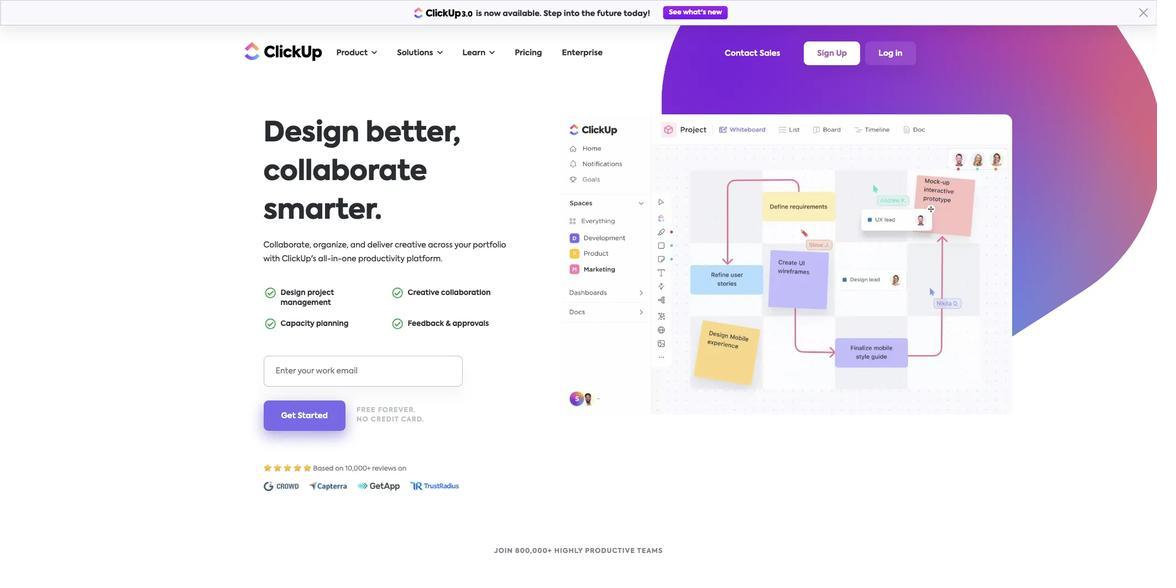 Task type: describe. For each thing, give the bounding box(es) containing it.
teams
[[637, 549, 663, 555]]

new
[[708, 9, 722, 16]]

in
[[896, 50, 903, 58]]

2 star image from the left
[[293, 464, 302, 472]]

all-
[[318, 256, 331, 263]]

productivity
[[358, 256, 405, 263]]

today!
[[624, 10, 650, 18]]

solutions button
[[392, 42, 448, 65]]

with
[[264, 256, 280, 263]]

2 on from the left
[[398, 466, 407, 473]]

clickup 3.0 image
[[414, 7, 473, 19]]

contact sales button
[[720, 44, 786, 63]]

get started
[[281, 412, 328, 420]]

capacity
[[281, 321, 315, 328]]

free forever. no credit card.
[[357, 408, 425, 424]]

is now available. step into the future today!
[[476, 10, 650, 18]]

list containing design project management
[[264, 283, 507, 339]]

join 800,000+ highly productive teams
[[494, 549, 663, 555]]

sales
[[760, 49, 781, 57]]

sign up button
[[804, 42, 861, 65]]

based
[[313, 466, 334, 473]]

sign up
[[818, 50, 847, 58]]

credit
[[371, 417, 399, 424]]

highly
[[555, 549, 583, 555]]

Enter your work email email field
[[264, 356, 463, 387]]

log in link
[[866, 42, 916, 65]]

step
[[544, 10, 562, 18]]

capterra logo image
[[308, 482, 347, 491]]

in-
[[331, 256, 342, 263]]

project
[[307, 290, 334, 297]]

across
[[428, 242, 453, 249]]

10,000+
[[345, 466, 371, 473]]

trustradius logo image
[[410, 482, 459, 491]]

close button image
[[1139, 8, 1148, 17]]

learn button
[[457, 42, 501, 65]]

sign
[[818, 50, 835, 58]]

2 star image from the left
[[273, 464, 282, 472]]

product
[[337, 49, 368, 57]]

is
[[476, 10, 482, 18]]

1 star image from the left
[[283, 464, 292, 472]]

creative collaboration
[[408, 290, 491, 297]]

platform.
[[407, 256, 443, 263]]

contact sales
[[725, 49, 781, 57]]

free
[[357, 408, 376, 414]]

creative
[[408, 290, 439, 297]]

reviews
[[372, 466, 397, 473]]

up
[[836, 50, 847, 58]]

collaboration
[[441, 290, 491, 297]]



Task type: vqa. For each thing, say whether or not it's contained in the screenshot.
COLLABORATE at the top left
yes



Task type: locate. For each thing, give the bounding box(es) containing it.
design better, collaborate smarter.
[[264, 120, 461, 225]]

1 on from the left
[[335, 466, 344, 473]]

get
[[281, 412, 296, 420]]

0 horizontal spatial on
[[335, 466, 344, 473]]

future
[[597, 10, 622, 18]]

star image
[[283, 464, 292, 472], [293, 464, 302, 472], [303, 464, 312, 472]]

join
[[494, 549, 513, 555]]

solutions
[[397, 49, 433, 57]]

available.
[[503, 10, 542, 18]]

feedback & approvals
[[408, 321, 489, 328]]

the
[[582, 10, 595, 18]]

design inside design project management
[[281, 290, 306, 297]]

1 horizontal spatial on
[[398, 466, 407, 473]]

see what's new
[[669, 9, 722, 16]]

one
[[342, 256, 356, 263]]

your
[[455, 242, 471, 249]]

no
[[357, 417, 369, 424]]

learn
[[463, 49, 486, 57]]

log in
[[879, 50, 903, 58]]

pricing link
[[509, 42, 548, 65]]

capacity planning
[[281, 321, 349, 328]]

design for design better, collaborate smarter.
[[264, 120, 359, 148]]

smarter.
[[264, 197, 382, 225]]

getapp logo image
[[357, 482, 400, 491]]

log
[[879, 50, 894, 58]]

2 horizontal spatial star image
[[303, 464, 312, 472]]

management
[[281, 300, 331, 307]]

portfolio
[[473, 242, 506, 249]]

0 vertical spatial design
[[264, 120, 359, 148]]

800,000+
[[515, 549, 552, 555]]

creative
[[395, 242, 426, 249]]

now
[[484, 10, 501, 18]]

card.
[[401, 417, 425, 424]]

collaborate,
[[264, 242, 311, 249]]

&
[[446, 321, 451, 328]]

on right based
[[335, 466, 344, 473]]

pricing
[[515, 49, 542, 57]]

design
[[264, 120, 359, 148], [281, 290, 306, 297]]

whiteboard with design tasks image
[[560, 114, 1012, 415]]

planning
[[316, 321, 349, 328]]

1 horizontal spatial star image
[[293, 464, 302, 472]]

enterprise link
[[557, 42, 608, 65]]

into
[[564, 10, 580, 18]]

1 vertical spatial design
[[281, 290, 306, 297]]

on
[[335, 466, 344, 473], [398, 466, 407, 473]]

clickup image
[[241, 41, 322, 62]]

list
[[264, 283, 507, 339]]

feedback
[[408, 321, 444, 328]]

design up collaborate
[[264, 120, 359, 148]]

3 star image from the left
[[303, 464, 312, 472]]

g2crowd logo image
[[264, 482, 298, 492]]

forever.
[[378, 408, 416, 414]]

clickup's
[[282, 256, 316, 263]]

on right reviews
[[398, 466, 407, 473]]

star image
[[264, 464, 272, 472], [273, 464, 282, 472]]

based on 10,000+ reviews on
[[313, 466, 407, 473]]

0 horizontal spatial star image
[[283, 464, 292, 472]]

design up management
[[281, 290, 306, 297]]

deliver
[[368, 242, 393, 249]]

product button
[[331, 42, 383, 65]]

0 horizontal spatial star image
[[264, 464, 272, 472]]

1 star image from the left
[[264, 464, 272, 472]]

see what's new link
[[664, 6, 728, 19]]

contact
[[725, 49, 758, 57]]

1 horizontal spatial star image
[[273, 464, 282, 472]]

better,
[[366, 120, 461, 148]]

collaborate, organize, and deliver creative across your portfolio with clickup's all-in-one productivity platform.
[[264, 242, 506, 263]]

see
[[669, 9, 682, 16]]

organize,
[[313, 242, 349, 249]]

productive
[[585, 549, 635, 555]]

enterprise
[[562, 49, 603, 57]]

design for design project management
[[281, 290, 306, 297]]

what's
[[683, 9, 706, 16]]

started
[[298, 412, 328, 420]]

and
[[351, 242, 366, 249]]

design project management
[[281, 290, 334, 307]]

design inside design better, collaborate smarter.
[[264, 120, 359, 148]]

approvals
[[453, 321, 489, 328]]

collaborate
[[264, 159, 427, 186]]

get started button
[[264, 401, 346, 431]]



